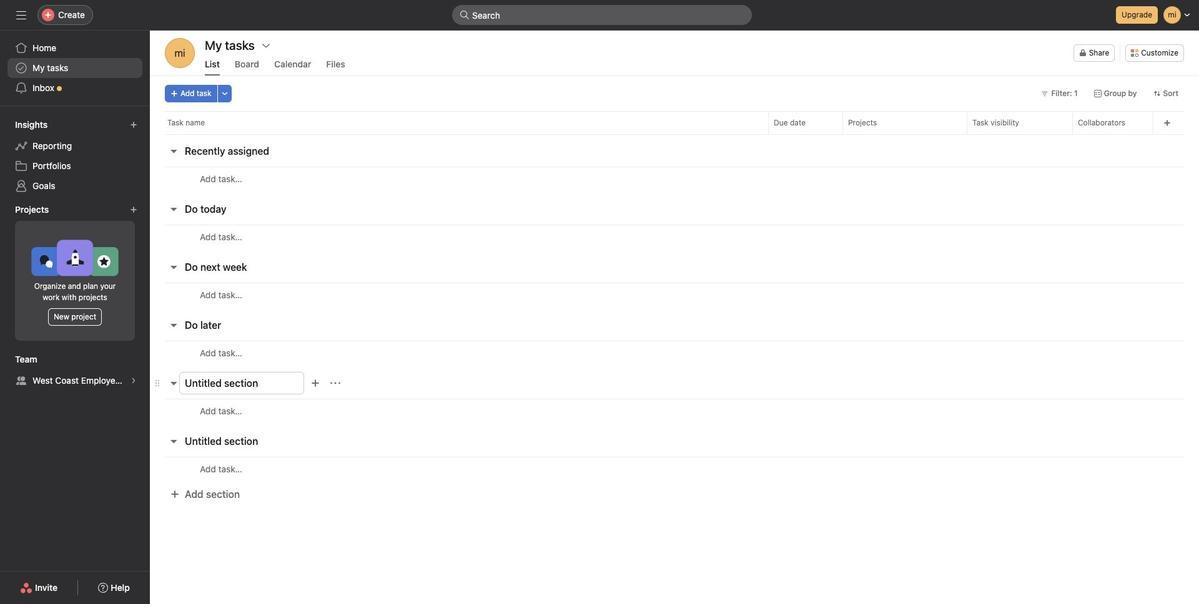 Task type: locate. For each thing, give the bounding box(es) containing it.
new project or portfolio image
[[130, 206, 137, 214]]

2 vertical spatial collapse task list for this group image
[[169, 437, 179, 447]]

add a task to this group image
[[311, 379, 321, 389]]

view profile settings image
[[165, 38, 195, 68]]

None field
[[452, 5, 752, 25]]

1 collapse task list for this group image from the top
[[169, 204, 179, 214]]

3 collapse task list for this group image from the top
[[169, 321, 179, 331]]

1 vertical spatial collapse task list for this group image
[[169, 379, 179, 389]]

0 vertical spatial collapse task list for this group image
[[169, 146, 179, 156]]

global element
[[0, 31, 150, 106]]

1 collapse task list for this group image from the top
[[169, 146, 179, 156]]

1 vertical spatial collapse task list for this group image
[[169, 262, 179, 272]]

New section text field
[[179, 372, 304, 395]]

Search tasks, projects, and more text field
[[452, 5, 752, 25]]

0 vertical spatial collapse task list for this group image
[[169, 204, 179, 214]]

add field image
[[1164, 119, 1172, 127]]

collapse task list for this group image
[[169, 146, 179, 156], [169, 379, 179, 389], [169, 437, 179, 447]]

more section actions image
[[331, 379, 341, 389]]

hide sidebar image
[[16, 10, 26, 20]]

see details, west coast employees 2 image
[[130, 377, 137, 385]]

new insights image
[[130, 121, 137, 129]]

row
[[150, 111, 1200, 134], [165, 134, 1185, 135], [150, 167, 1200, 191], [150, 225, 1200, 249], [150, 283, 1200, 307], [150, 341, 1200, 365], [150, 399, 1200, 423], [150, 457, 1200, 481]]

collapse task list for this group image
[[169, 204, 179, 214], [169, 262, 179, 272], [169, 321, 179, 331]]

prominent image
[[460, 10, 470, 20]]

teams element
[[0, 349, 150, 394]]

2 vertical spatial collapse task list for this group image
[[169, 321, 179, 331]]



Task type: vqa. For each thing, say whether or not it's contained in the screenshot.
the rightmost Add task icon
no



Task type: describe. For each thing, give the bounding box(es) containing it.
projects element
[[0, 199, 150, 349]]

3 collapse task list for this group image from the top
[[169, 437, 179, 447]]

more actions image
[[221, 90, 228, 97]]

2 collapse task list for this group image from the top
[[169, 262, 179, 272]]

show options image
[[261, 41, 271, 51]]

insights element
[[0, 114, 150, 199]]

2 collapse task list for this group image from the top
[[169, 379, 179, 389]]



